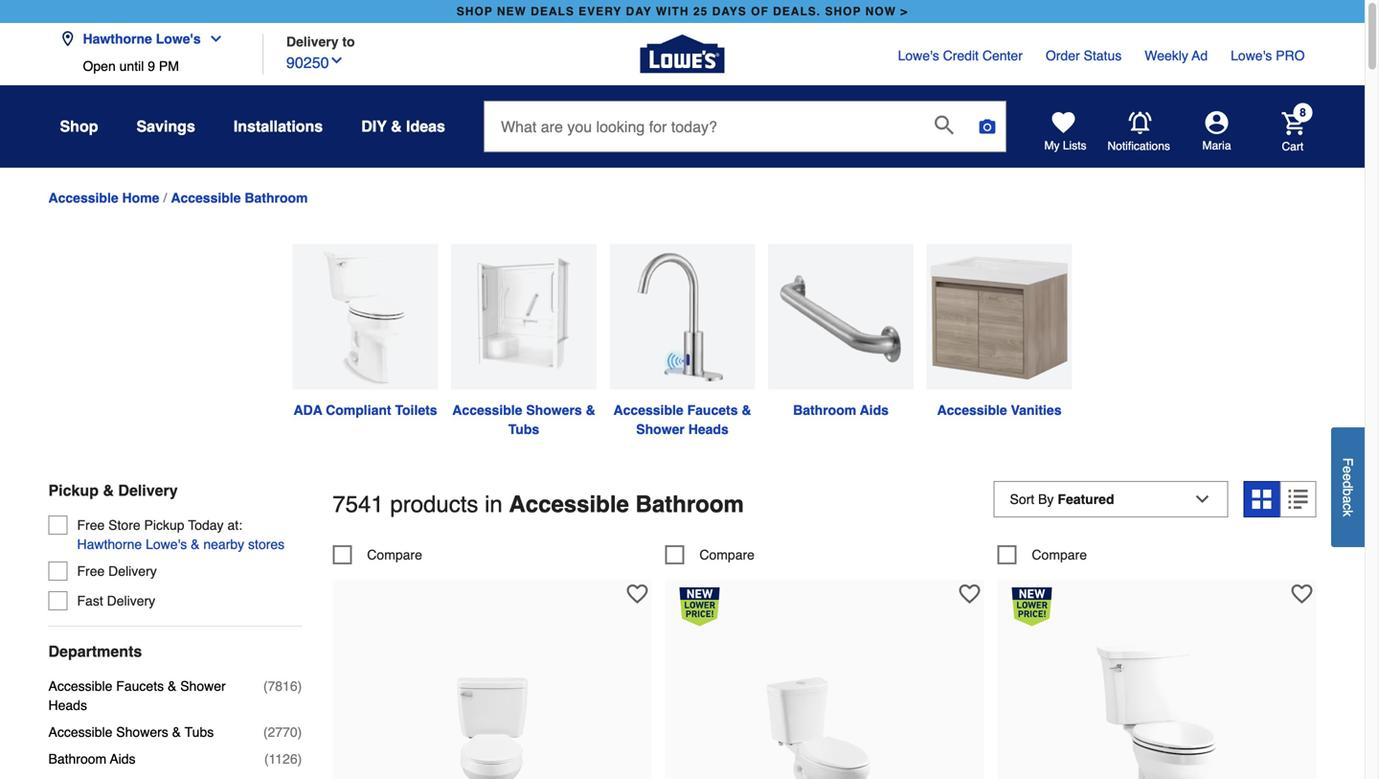 Task type: locate. For each thing, give the bounding box(es) containing it.
( for 7816
[[263, 679, 268, 694]]

( 7816 )
[[263, 679, 302, 694]]

1 vertical spatial showers
[[116, 725, 168, 740]]

0 vertical spatial tubs
[[509, 422, 540, 437]]

1 vertical spatial hawthorne
[[77, 537, 142, 552]]

0 vertical spatial pickup
[[48, 482, 99, 499]]

savings
[[137, 117, 195, 135]]

departments element
[[48, 642, 302, 661]]

d
[[1341, 481, 1356, 488]]

1 compare from the left
[[367, 547, 423, 562]]

0 horizontal spatial heart outline image
[[627, 584, 648, 605]]

delivery down 'free delivery'
[[107, 593, 155, 609]]

)
[[298, 679, 302, 694], [298, 725, 302, 740], [298, 751, 302, 767]]

2 new lower price image from the left
[[1012, 587, 1053, 626]]

bathroom aids link
[[762, 244, 921, 420]]

showers up 7541 products in accessible bathroom
[[526, 403, 582, 418]]

3 ) from the top
[[298, 751, 302, 767]]

2 ) from the top
[[298, 725, 302, 740]]

installations button
[[234, 109, 323, 144]]

0 vertical spatial chevron down image
[[201, 31, 224, 46]]

accessible showers & tubs link
[[445, 244, 603, 439]]

1 vertical spatial )
[[298, 725, 302, 740]]

shower
[[637, 422, 685, 437], [180, 679, 226, 694]]

2 shop from the left
[[826, 5, 862, 18]]

every
[[579, 5, 622, 18]]

1 vertical spatial heads
[[48, 698, 87, 713]]

0 horizontal spatial bathroom aids
[[48, 751, 136, 767]]

ada compliant toilets
[[294, 403, 438, 418]]

faucets
[[688, 403, 738, 418], [116, 679, 164, 694]]

2 vertical spatial )
[[298, 751, 302, 767]]

heart outline image
[[627, 584, 648, 605], [960, 584, 981, 605]]

1 vertical spatial shower
[[180, 679, 226, 694]]

Search Query text field
[[485, 102, 920, 151]]

notifications
[[1108, 139, 1171, 153]]

1 horizontal spatial tubs
[[509, 422, 540, 437]]

bathroom
[[245, 190, 308, 205], [794, 403, 857, 418], [636, 491, 744, 518], [48, 751, 107, 767]]

0 horizontal spatial showers
[[116, 725, 168, 740]]

accessible vanities link
[[921, 244, 1079, 420]]

tubs
[[509, 422, 540, 437], [185, 725, 214, 740]]

( 1126 )
[[264, 751, 302, 767]]

0 vertical spatial (
[[263, 679, 268, 694]]

( for 1126
[[264, 751, 269, 767]]

2 e from the top
[[1341, 473, 1356, 481]]

1 horizontal spatial pickup
[[144, 518, 185, 533]]

shop left now
[[826, 5, 862, 18]]

compare inside 5013595669 element
[[1033, 547, 1088, 562]]

free left store
[[77, 518, 105, 533]]

0 vertical spatial hawthorne
[[83, 31, 152, 46]]

1 vertical spatial tubs
[[185, 725, 214, 740]]

lowe's pro
[[1232, 48, 1306, 63]]

0 vertical spatial faucets
[[688, 403, 738, 418]]

deals
[[531, 5, 575, 18]]

2 free from the top
[[77, 564, 105, 579]]

stores
[[248, 537, 285, 552]]

aids
[[860, 403, 889, 418], [110, 751, 136, 767]]

0 horizontal spatial pickup
[[48, 482, 99, 499]]

1 vertical spatial chevron down image
[[329, 53, 345, 68]]

0 horizontal spatial accessible faucets & shower heads
[[48, 679, 226, 713]]

hawthorne lowe's button
[[60, 20, 232, 58]]

) down 2770
[[298, 751, 302, 767]]

delivery
[[287, 34, 339, 49], [118, 482, 178, 499], [108, 564, 157, 579], [107, 593, 155, 609]]

hawthorne inside button
[[83, 31, 152, 46]]

&
[[391, 117, 402, 135], [586, 403, 596, 418], [742, 403, 752, 418], [103, 482, 114, 499], [191, 537, 200, 552], [168, 679, 177, 694], [172, 725, 181, 740]]

1 vertical spatial (
[[263, 725, 268, 740]]

1 vertical spatial pickup
[[144, 518, 185, 533]]

heart outline image
[[1292, 584, 1313, 605]]

grid view image
[[1253, 490, 1272, 509]]

compare inside 5006032707 element
[[700, 547, 755, 562]]

0 vertical spatial shower
[[637, 422, 685, 437]]

compare for 5013595669 element at right bottom
[[1033, 547, 1088, 562]]

& inside the accessible faucets & shower heads link
[[742, 403, 752, 418]]

0 horizontal spatial aids
[[110, 751, 136, 767]]

hawthorne inside button
[[77, 537, 142, 552]]

a
[[1341, 496, 1356, 503]]

1 horizontal spatial heads
[[689, 422, 729, 437]]

tubs up 7541 products in accessible bathroom
[[509, 422, 540, 437]]

1 horizontal spatial showers
[[526, 403, 582, 418]]

0 horizontal spatial chevron down image
[[201, 31, 224, 46]]

0 horizontal spatial faucets
[[116, 679, 164, 694]]

pickup & delivery
[[48, 482, 178, 499]]

lowe's pro link
[[1232, 46, 1306, 65]]

home
[[122, 190, 160, 205]]

accessible
[[48, 190, 119, 205], [171, 190, 241, 205], [453, 403, 523, 418], [614, 403, 684, 418], [938, 403, 1008, 418], [509, 491, 629, 518], [48, 679, 113, 694], [48, 725, 113, 740]]

pickup up 'free delivery'
[[48, 482, 99, 499]]

7541 products in accessible bathroom
[[333, 491, 744, 518]]

1 vertical spatial accessible showers & tubs
[[48, 725, 214, 740]]

order
[[1046, 48, 1081, 63]]

heads
[[689, 422, 729, 437], [48, 698, 87, 713]]

None search field
[[484, 101, 1007, 170]]

delivery to
[[287, 34, 355, 49]]

0 vertical spatial aids
[[860, 403, 889, 418]]

free store pickup today at:
[[77, 518, 242, 533]]

in
[[485, 491, 503, 518]]

2 vertical spatial (
[[264, 751, 269, 767]]

1 horizontal spatial shower
[[637, 422, 685, 437]]

showers
[[526, 403, 582, 418], [116, 725, 168, 740]]

hawthorne for hawthorne lowe's & nearby stores
[[77, 537, 142, 552]]

lowe's up pm
[[156, 31, 201, 46]]

2 compare from the left
[[700, 547, 755, 562]]

order status link
[[1046, 46, 1122, 65]]

hawthorne
[[83, 31, 152, 46], [77, 537, 142, 552]]

0 vertical spatial )
[[298, 679, 302, 694]]

0 horizontal spatial tubs
[[185, 725, 214, 740]]

1 horizontal spatial compare
[[700, 547, 755, 562]]

showers down 'departments' element
[[116, 725, 168, 740]]

) up ( 2770 )
[[298, 679, 302, 694]]

diy & ideas
[[361, 117, 446, 135]]

chevron down image
[[201, 31, 224, 46], [329, 53, 345, 68]]

1 horizontal spatial bathroom aids
[[794, 403, 889, 418]]

accessible showers & tubs down departments
[[48, 725, 214, 740]]

lowe's left pro
[[1232, 48, 1273, 63]]

0 horizontal spatial shop
[[457, 5, 493, 18]]

0 vertical spatial heads
[[689, 422, 729, 437]]

shop button
[[60, 109, 98, 144]]

pickup
[[48, 482, 99, 499], [144, 518, 185, 533]]

compare
[[367, 547, 423, 562], [700, 547, 755, 562], [1033, 547, 1088, 562]]

1 vertical spatial free
[[77, 564, 105, 579]]

departments
[[48, 643, 142, 660]]

to
[[342, 34, 355, 49]]

camera image
[[978, 117, 998, 136]]

0 vertical spatial showers
[[526, 403, 582, 418]]

(
[[263, 679, 268, 694], [263, 725, 268, 740], [264, 751, 269, 767]]

lowe's left 'credit'
[[898, 48, 940, 63]]

cart
[[1283, 140, 1304, 153]]

) up ( 1126 )
[[298, 725, 302, 740]]

2770
[[268, 725, 298, 740]]

tubs inside accessible showers & tubs
[[509, 422, 540, 437]]

2 horizontal spatial compare
[[1033, 547, 1088, 562]]

1 horizontal spatial accessible faucets & shower heads
[[614, 403, 756, 437]]

( up ( 2770 )
[[263, 679, 268, 694]]

hawthorne up open until 9 pm
[[83, 31, 152, 46]]

1 ) from the top
[[298, 679, 302, 694]]

compliant
[[326, 403, 392, 418]]

tubs left 2770
[[185, 725, 214, 740]]

5006032707 element
[[665, 545, 755, 564]]

maria button
[[1172, 111, 1264, 153]]

7541
[[333, 491, 384, 518]]

status
[[1084, 48, 1122, 63]]

1 heart outline image from the left
[[627, 584, 648, 605]]

1126
[[269, 751, 298, 767]]

free up fast
[[77, 564, 105, 579]]

1 horizontal spatial chevron down image
[[329, 53, 345, 68]]

hawthorne down store
[[77, 537, 142, 552]]

hawthorne lowe's
[[83, 31, 201, 46]]

chevron down image inside hawthorne lowe's button
[[201, 31, 224, 46]]

ada
[[294, 403, 322, 418]]

f e e d b a c k
[[1341, 458, 1356, 517]]

accessible showers & tubs up 7541 products in accessible bathroom
[[453, 403, 600, 437]]

pm
[[159, 58, 179, 74]]

( up ( 1126 )
[[263, 725, 268, 740]]

fast delivery
[[77, 593, 155, 609]]

1 horizontal spatial new lower price image
[[1012, 587, 1053, 626]]

shop left new in the top left of the page
[[457, 5, 493, 18]]

lowe's down free store pickup today at:
[[146, 537, 187, 552]]

hawthorne for hawthorne lowe's
[[83, 31, 152, 46]]

1 horizontal spatial accessible showers & tubs
[[453, 403, 600, 437]]

delivery up free store pickup today at:
[[118, 482, 178, 499]]

0 horizontal spatial new lower price image
[[680, 587, 720, 626]]

new lower price image
[[680, 587, 720, 626], [1012, 587, 1053, 626]]

1 horizontal spatial shop
[[826, 5, 862, 18]]

my
[[1045, 139, 1060, 152]]

open
[[83, 58, 116, 74]]

aids inside bathroom aids link
[[860, 403, 889, 418]]

compare inside 5006032715 element
[[367, 547, 423, 562]]

ad
[[1193, 48, 1209, 63]]

& inside hawthorne lowe's & nearby stores button
[[191, 537, 200, 552]]

e up b
[[1341, 473, 1356, 481]]

1 horizontal spatial heart outline image
[[960, 584, 981, 605]]

pickup up hawthorne lowe's & nearby stores button
[[144, 518, 185, 533]]

0 vertical spatial free
[[77, 518, 105, 533]]

1 horizontal spatial aids
[[860, 403, 889, 418]]

1 free from the top
[[77, 518, 105, 533]]

new lower price image down 5006032707 element
[[680, 587, 720, 626]]

( down 2770
[[264, 751, 269, 767]]

of
[[751, 5, 769, 18]]

3 compare from the left
[[1033, 547, 1088, 562]]

e up d
[[1341, 466, 1356, 473]]

1 shop from the left
[[457, 5, 493, 18]]

toilets
[[395, 403, 438, 418]]

new lower price image down 5013595669 element at right bottom
[[1012, 587, 1053, 626]]

e
[[1341, 466, 1356, 473], [1341, 473, 1356, 481]]

1 horizontal spatial faucets
[[688, 403, 738, 418]]

f e e d b a c k button
[[1332, 427, 1366, 547]]

0 horizontal spatial compare
[[367, 547, 423, 562]]

accessible faucets & shower heads
[[614, 403, 756, 437], [48, 679, 226, 713]]



Task type: vqa. For each thing, say whether or not it's contained in the screenshot.
topmost Replacement
no



Task type: describe. For each thing, give the bounding box(es) containing it.
accessible bathroom link
[[171, 190, 308, 205]]

1 vertical spatial bathroom aids
[[48, 751, 136, 767]]

center
[[983, 48, 1023, 63]]

delivery up fast delivery
[[108, 564, 157, 579]]

lowe's home improvement cart image
[[1283, 112, 1306, 135]]

1 vertical spatial faucets
[[116, 679, 164, 694]]

1 new lower price image from the left
[[680, 587, 720, 626]]

0 vertical spatial bathroom aids
[[794, 403, 889, 418]]

free for free store pickup today at:
[[77, 518, 105, 533]]

lowe's home improvement lists image
[[1053, 111, 1076, 134]]

products
[[390, 491, 479, 518]]

location image
[[60, 31, 75, 46]]

store
[[108, 518, 141, 533]]

compare for 5006032715 element
[[367, 547, 423, 562]]

installations
[[234, 117, 323, 135]]

shop
[[60, 117, 98, 135]]

lowe's credit center
[[898, 48, 1023, 63]]

credit
[[944, 48, 979, 63]]

search image
[[935, 115, 954, 134]]

vanities
[[1012, 403, 1062, 418]]

deals.
[[773, 5, 821, 18]]

list view image
[[1289, 490, 1309, 509]]

open until 9 pm
[[83, 58, 179, 74]]

lowe's inside button
[[146, 537, 187, 552]]

delivery up 90250 at top left
[[287, 34, 339, 49]]

lists
[[1064, 139, 1087, 152]]

diy & ideas button
[[361, 109, 446, 144]]

90250 button
[[287, 49, 345, 74]]

>
[[901, 5, 909, 18]]

ideas
[[406, 117, 446, 135]]

2 heart outline image from the left
[[960, 584, 981, 605]]

lowe's inside button
[[156, 31, 201, 46]]

free delivery
[[77, 564, 157, 579]]

accessible home / accessible bathroom
[[48, 190, 308, 206]]

25
[[694, 5, 708, 18]]

free for free delivery
[[77, 564, 105, 579]]

( 2770 )
[[263, 725, 302, 740]]

) for ( 7816 )
[[298, 679, 302, 694]]

) for ( 1126 )
[[298, 751, 302, 767]]

days
[[713, 5, 747, 18]]

lowe's home improvement logo image
[[641, 12, 725, 96]]

5013595669 element
[[998, 545, 1088, 564]]

& inside "accessible showers & tubs" link
[[586, 403, 596, 418]]

shop new deals every day with 25 days of deals. shop now >
[[457, 5, 909, 18]]

f
[[1341, 458, 1356, 466]]

accessible vanities
[[938, 403, 1062, 418]]

0 horizontal spatial heads
[[48, 698, 87, 713]]

accessible faucets & shower heads link
[[603, 244, 762, 439]]

90250
[[287, 54, 329, 71]]

0 horizontal spatial shower
[[180, 679, 226, 694]]

my lists
[[1045, 139, 1087, 152]]

diy
[[361, 117, 387, 135]]

8
[[1301, 106, 1307, 119]]

0 vertical spatial accessible showers & tubs
[[453, 403, 600, 437]]

maria
[[1203, 139, 1232, 152]]

now
[[866, 5, 897, 18]]

day
[[626, 5, 652, 18]]

shop new deals every day with 25 days of deals. shop now > link
[[453, 0, 913, 23]]

k
[[1341, 510, 1356, 517]]

0 horizontal spatial accessible showers & tubs
[[48, 725, 214, 740]]

0 vertical spatial accessible faucets & shower heads
[[614, 403, 756, 437]]

1 vertical spatial aids
[[110, 751, 136, 767]]

( for 2770
[[263, 725, 268, 740]]

/
[[163, 190, 167, 206]]

savings button
[[137, 109, 195, 144]]

weekly ad
[[1145, 48, 1209, 63]]

) for ( 2770 )
[[298, 725, 302, 740]]

7816
[[268, 679, 298, 694]]

my lists link
[[1045, 111, 1087, 153]]

nearby
[[203, 537, 245, 552]]

1 vertical spatial accessible faucets & shower heads
[[48, 679, 226, 713]]

fast
[[77, 593, 103, 609]]

hawthorne lowe's & nearby stores button
[[77, 535, 285, 554]]

ada compliant toilets link
[[286, 244, 445, 420]]

chevron down image inside 90250 button
[[329, 53, 345, 68]]

bathroom inside accessible home / accessible bathroom
[[245, 190, 308, 205]]

c
[[1341, 503, 1356, 510]]

order status
[[1046, 48, 1122, 63]]

with
[[656, 5, 690, 18]]

at:
[[228, 518, 242, 533]]

1 e from the top
[[1341, 466, 1356, 473]]

new
[[497, 5, 527, 18]]

pro
[[1277, 48, 1306, 63]]

5006032715 element
[[333, 545, 423, 564]]

weekly ad link
[[1145, 46, 1209, 65]]

b
[[1341, 488, 1356, 496]]

hawthorne lowe's & nearby stores
[[77, 537, 285, 552]]

heads inside the accessible faucets & shower heads link
[[689, 422, 729, 437]]

& inside the diy & ideas button
[[391, 117, 402, 135]]

lowe's credit center link
[[898, 46, 1023, 65]]

weekly
[[1145, 48, 1189, 63]]

today
[[188, 518, 224, 533]]

compare for 5006032707 element
[[700, 547, 755, 562]]

lowe's home improvement notification center image
[[1129, 111, 1152, 134]]

until
[[119, 58, 144, 74]]

9
[[148, 58, 155, 74]]

accessible home link
[[48, 190, 160, 205]]



